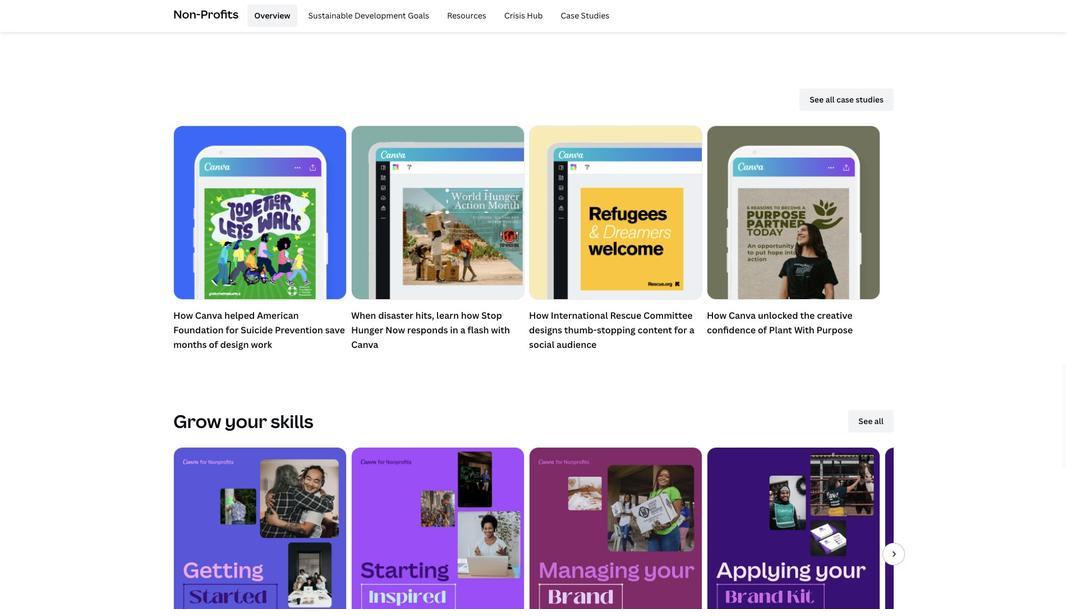 Task type: vqa. For each thing, say whether or not it's contained in the screenshot.
Grow your skills
yes



Task type: locate. For each thing, give the bounding box(es) containing it.
0 horizontal spatial canva
[[195, 310, 222, 322]]

non-profits
[[173, 7, 239, 22]]

1 horizontal spatial for
[[674, 324, 687, 337]]

stop
[[481, 310, 502, 322]]

canva up foundation
[[195, 310, 222, 322]]

1 vertical spatial of
[[209, 339, 218, 351]]

0 horizontal spatial for
[[226, 324, 239, 337]]

for down committee
[[674, 324, 687, 337]]

of left plant
[[758, 324, 767, 337]]

menu bar
[[243, 4, 616, 27]]

with
[[491, 324, 510, 337]]

designs
[[529, 324, 562, 337]]

rescue
[[610, 310, 641, 322]]

international
[[551, 310, 608, 322]]

1 horizontal spatial of
[[758, 324, 767, 337]]

confidence
[[707, 324, 756, 337]]

canva inside how canva helped american foundation for suicide prevention save months of design work
[[195, 310, 222, 322]]

goals
[[408, 10, 429, 21]]

how canva unlocked the creative confidence of plant with purpose
[[707, 310, 853, 337]]

grow
[[173, 410, 221, 434]]

how up confidence on the bottom right of the page
[[707, 310, 727, 322]]

overview link
[[248, 4, 297, 27]]

0 horizontal spatial how
[[173, 310, 193, 322]]

crisis
[[504, 10, 525, 21]]

of down foundation
[[209, 339, 218, 351]]

0 horizontal spatial of
[[209, 339, 218, 351]]

how inside how canva helped american foundation for suicide prevention save months of design work
[[173, 310, 193, 322]]

save
[[325, 324, 345, 337]]

plant foundation image
[[707, 126, 880, 300]]

canva up confidence on the bottom right of the page
[[729, 310, 756, 322]]

0 horizontal spatial a
[[460, 324, 465, 337]]

prevention
[[275, 324, 323, 337]]

for inside how international rescue committee designs thumb-stopping content for a social audience
[[674, 324, 687, 337]]

for up design
[[226, 324, 239, 337]]

2 horizontal spatial canva
[[729, 310, 756, 322]]

how canva helped american foundation for suicide prevention save months of design work
[[173, 310, 345, 351]]

how canva unlocked the creative confidence of plant with purpose link
[[707, 126, 880, 340]]

nwuneli
[[639, 7, 674, 19]]

0 vertical spatial of
[[758, 324, 767, 337]]

a right in
[[460, 324, 465, 337]]

a down committee
[[689, 324, 694, 337]]

1 horizontal spatial how
[[529, 310, 549, 322]]

creative
[[817, 310, 853, 322]]

audience
[[557, 339, 597, 351]]

now
[[385, 324, 405, 337]]

profits
[[201, 7, 239, 22]]

how up foundation
[[173, 310, 193, 322]]

ndidi okonkwo nwuneli founder, leap africa
[[572, 7, 674, 33]]

in
[[450, 324, 458, 337]]

3 how from the left
[[707, 310, 727, 322]]

of
[[758, 324, 767, 337], [209, 339, 218, 351]]

canva inside how canva unlocked the creative confidence of plant with purpose
[[729, 310, 756, 322]]

2 for from the left
[[674, 324, 687, 337]]

of inside how canva helped american foundation for suicide prevention save months of design work
[[209, 339, 218, 351]]

a
[[460, 324, 465, 337], [689, 324, 694, 337]]

africa
[[636, 20, 662, 33]]

how inside how canva unlocked the creative confidence of plant with purpose
[[707, 310, 727, 322]]

american
[[257, 310, 299, 322]]

how inside how international rescue committee designs thumb-stopping content for a social audience
[[529, 310, 549, 322]]

1 how from the left
[[173, 310, 193, 322]]

2 horizontal spatial how
[[707, 310, 727, 322]]

international rescue committee image
[[530, 126, 702, 300]]

sustainable development goals
[[308, 10, 429, 21]]

1 horizontal spatial a
[[689, 324, 694, 337]]

canva down hunger on the bottom
[[351, 339, 378, 351]]

how canva helped american foundation for suicide prevention save months of design work link
[[173, 126, 347, 355]]

1 horizontal spatial canva
[[351, 339, 378, 351]]

overview
[[254, 10, 290, 21]]

how up designs
[[529, 310, 549, 322]]

1 for from the left
[[226, 324, 239, 337]]

leap
[[612, 20, 634, 33]]

2 a from the left
[[689, 324, 694, 337]]

case studies link
[[554, 4, 616, 27]]

crisis hub
[[504, 10, 543, 21]]

sustainable
[[308, 10, 353, 21]]

founder,
[[572, 20, 609, 33]]

of inside how canva unlocked the creative confidence of plant with purpose
[[758, 324, 767, 337]]

1 a from the left
[[460, 324, 465, 337]]

learn
[[436, 310, 459, 322]]

canva
[[195, 310, 222, 322], [729, 310, 756, 322], [351, 339, 378, 351]]

when disaster hits, learn how stop hunger now responds in a flash with canva link
[[351, 126, 525, 355]]

how
[[173, 310, 193, 322], [529, 310, 549, 322], [707, 310, 727, 322]]

helped
[[224, 310, 255, 322]]

ndidi
[[572, 7, 595, 19]]

content
[[638, 324, 672, 337]]

2 how from the left
[[529, 310, 549, 322]]

stop hunger now image
[[352, 126, 524, 300]]

for
[[226, 324, 239, 337], [674, 324, 687, 337]]

work
[[251, 339, 272, 351]]



Task type: describe. For each thing, give the bounding box(es) containing it.
how
[[461, 310, 479, 322]]

sustainable development goals link
[[302, 4, 436, 27]]

stopping
[[597, 324, 636, 337]]

studies
[[581, 10, 609, 21]]

design
[[220, 339, 249, 351]]

responds
[[407, 324, 448, 337]]

months
[[173, 339, 207, 351]]

grow your skills
[[173, 410, 313, 434]]

development
[[355, 10, 406, 21]]

canva inside when disaster hits, learn how stop hunger now responds in a flash with canva
[[351, 339, 378, 351]]

unlocked
[[758, 310, 798, 322]]

foundation
[[173, 324, 224, 337]]

canva for helped
[[195, 310, 222, 322]]

committee
[[644, 310, 693, 322]]

american foundation image
[[174, 126, 346, 300]]

case studies
[[561, 10, 609, 21]]

with
[[794, 324, 815, 337]]

case
[[561, 10, 579, 21]]

plant
[[769, 324, 792, 337]]

non-
[[173, 7, 201, 22]]

menu bar containing overview
[[243, 4, 616, 27]]

how for how international rescue committee designs thumb-stopping content for a social audience
[[529, 310, 549, 322]]

canva for unlocked
[[729, 310, 756, 322]]

hunger
[[351, 324, 383, 337]]

disaster
[[378, 310, 413, 322]]

flash
[[468, 324, 489, 337]]

how for how canva helped american foundation for suicide prevention save months of design work
[[173, 310, 193, 322]]

resources link
[[440, 4, 493, 27]]

hits,
[[416, 310, 434, 322]]

how international rescue committee designs thumb-stopping content for a social audience
[[529, 310, 694, 351]]

for inside how canva helped american foundation for suicide prevention save months of design work
[[226, 324, 239, 337]]

purpose
[[817, 324, 853, 337]]

when
[[351, 310, 376, 322]]

how international rescue committee designs thumb-stopping content for a social audience link
[[529, 126, 702, 355]]

social
[[529, 339, 554, 351]]

crisis hub link
[[498, 4, 550, 27]]

okonkwo
[[597, 7, 637, 19]]

when disaster hits, learn how stop hunger now responds in a flash with canva
[[351, 310, 510, 351]]

resources
[[447, 10, 486, 21]]

how for how canva unlocked the creative confidence of plant with purpose
[[707, 310, 727, 322]]

thumb-
[[564, 324, 597, 337]]

skills
[[271, 410, 313, 434]]

your
[[225, 410, 267, 434]]

a inside when disaster hits, learn how stop hunger now responds in a flash with canva
[[460, 324, 465, 337]]

a inside how international rescue committee designs thumb-stopping content for a social audience
[[689, 324, 694, 337]]

hub
[[527, 10, 543, 21]]

the
[[800, 310, 815, 322]]

suicide
[[241, 324, 273, 337]]



